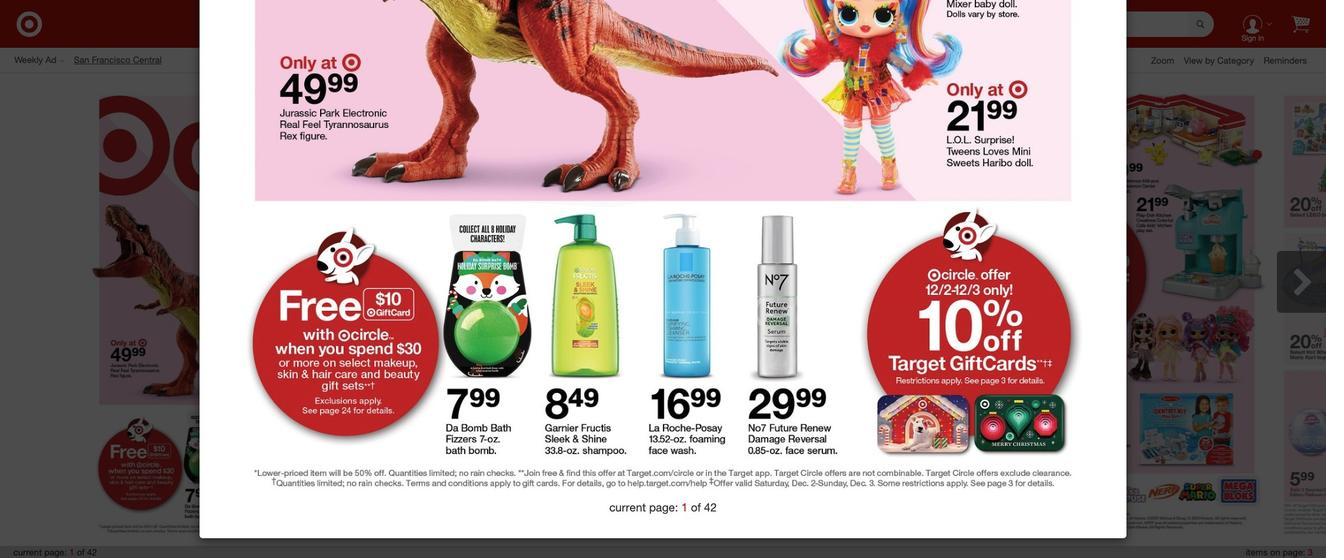 Task type: locate. For each thing, give the bounding box(es) containing it.
2 dec from the left
[[636, 50, 665, 70]]

1 horizontal spatial 42
[[704, 501, 717, 515]]

dec left -
[[579, 50, 608, 70]]

0 horizontal spatial 42
[[87, 547, 97, 558]]

1 vertical spatial 1
[[69, 547, 74, 558]]

view your cart on target.com image
[[1292, 15, 1310, 33]]

42
[[704, 501, 717, 515], [87, 547, 97, 558]]

current page: 1 of 42
[[609, 501, 717, 515], [13, 547, 97, 558]]

0 horizontal spatial current page: 1 of 42
[[13, 547, 97, 558]]

1 horizontal spatial current
[[609, 501, 646, 515]]

items
[[1246, 547, 1268, 558]]

page 3 image
[[875, 81, 1270, 539]]

0 horizontal spatial of
[[77, 547, 85, 558]]

prices
[[492, 50, 537, 70]]

valid
[[541, 50, 575, 70]]

zoom
[[1151, 55, 1175, 65]]

view by category
[[1184, 55, 1254, 65]]

go to target.com image
[[17, 11, 42, 37]]

1
[[682, 501, 688, 515], [69, 547, 74, 558]]

weekly ad link
[[14, 54, 74, 67]]

0 horizontal spatial dec
[[579, 50, 608, 70]]

san francisco central
[[74, 55, 162, 65]]

dec
[[579, 50, 608, 70], [636, 50, 665, 70]]

current
[[609, 501, 646, 515], [13, 547, 42, 558]]

dec right -
[[636, 50, 665, 70]]

reminders
[[1264, 55, 1307, 65]]

9
[[669, 50, 678, 70]]

1 horizontal spatial of
[[691, 501, 701, 515]]

page 1 image
[[222, 0, 1105, 500], [85, 81, 480, 539]]

1 horizontal spatial 1
[[682, 501, 688, 515]]

of
[[691, 501, 701, 515], [77, 547, 85, 558]]

1 vertical spatial of
[[77, 547, 85, 558]]

1 vertical spatial 42
[[87, 547, 97, 558]]

zoom link
[[1151, 54, 1184, 67]]

1 vertical spatial current
[[13, 547, 42, 558]]

1 horizontal spatial 3
[[1308, 547, 1313, 558]]

3 right 'on'
[[1308, 547, 1313, 558]]

1 dec from the left
[[579, 50, 608, 70]]

3 left -
[[612, 50, 621, 70]]

page:
[[649, 501, 678, 515], [44, 547, 67, 558], [1283, 547, 1306, 558]]

0 horizontal spatial 3
[[612, 50, 621, 70]]

reminders link
[[1264, 54, 1317, 67]]

page 2 image
[[480, 81, 875, 539]]

items on page: 3
[[1246, 547, 1313, 558]]

sneak peek: prices valid dec 3 - dec 9
[[399, 50, 678, 70]]

1 vertical spatial current page: 1 of 42
[[13, 547, 97, 558]]

3
[[612, 50, 621, 70], [1308, 547, 1313, 558]]

1 horizontal spatial dec
[[636, 50, 665, 70]]

form
[[806, 11, 1214, 37]]

1 horizontal spatial current page: 1 of 42
[[609, 501, 717, 515]]

peek:
[[448, 50, 488, 70]]



Task type: vqa. For each thing, say whether or not it's contained in the screenshot.
SALE inside the 'Sale 2.29 Betty Crocker cookie mix'
no



Task type: describe. For each thing, give the bounding box(es) containing it.
francisco
[[92, 55, 130, 65]]

category
[[1218, 55, 1254, 65]]

sneak
[[399, 50, 443, 70]]

2 horizontal spatial page:
[[1283, 547, 1306, 558]]

view
[[1184, 55, 1203, 65]]

0 horizontal spatial current
[[13, 547, 42, 558]]

1 horizontal spatial page:
[[649, 501, 678, 515]]

0 vertical spatial 3
[[612, 50, 621, 70]]

weekly ad
[[14, 55, 57, 65]]

0 horizontal spatial 1
[[69, 547, 74, 558]]

0 vertical spatial 1
[[682, 501, 688, 515]]

0 vertical spatial of
[[691, 501, 701, 515]]

view by category link
[[1184, 55, 1264, 65]]

by
[[1206, 55, 1215, 65]]

0 horizontal spatial page:
[[44, 547, 67, 558]]

-
[[626, 50, 632, 70]]

0 vertical spatial 42
[[704, 501, 717, 515]]

weekly
[[14, 55, 43, 65]]

ad
[[45, 55, 57, 65]]

page 4 image
[[1270, 81, 1326, 539]]

zoom-in element
[[1151, 55, 1175, 65]]

central
[[133, 55, 162, 65]]

1 vertical spatial 3
[[1308, 547, 1313, 558]]

0 vertical spatial current page: 1 of 42
[[609, 501, 717, 515]]

san francisco central link
[[74, 54, 171, 67]]

0 vertical spatial current
[[609, 501, 646, 515]]

on
[[1271, 547, 1281, 558]]

san
[[74, 55, 89, 65]]



